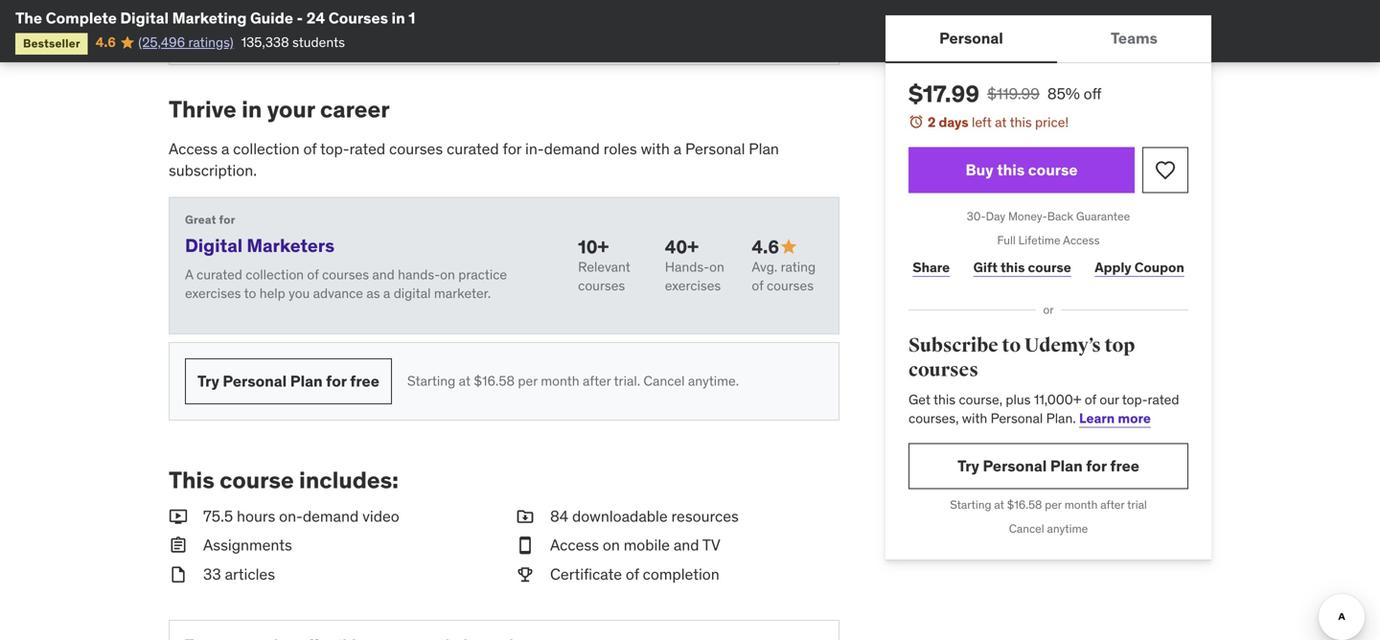Task type: locate. For each thing, give the bounding box(es) containing it.
lifetime
[[1019, 233, 1061, 248]]

0 horizontal spatial starting
[[407, 373, 456, 390]]

2 vertical spatial plan
[[1051, 456, 1083, 476]]

xsmall image up ratings)
[[193, 0, 208, 19]]

0 vertical spatial xsmall image
[[193, 0, 208, 19]]

0 vertical spatial demand
[[544, 139, 600, 159]]

0 vertical spatial and
[[372, 266, 395, 283]]

collection inside great for digital marketers a curated collection of courses and hands-on practice exercises to help you advance as a digital marketer.
[[246, 266, 304, 283]]

small image left 33
[[169, 564, 188, 586]]

0 horizontal spatial to
[[244, 285, 256, 302]]

small image for 75.5
[[169, 506, 188, 527]]

a right as
[[383, 285, 390, 302]]

help
[[260, 285, 285, 302]]

1 horizontal spatial $16.58
[[1007, 498, 1042, 512]]

rated down career
[[350, 139, 386, 159]]

you
[[289, 285, 310, 302]]

this right buy
[[997, 160, 1025, 180]]

$16.58 inside thrive in your career element
[[474, 373, 515, 390]]

this for gift
[[1001, 259, 1025, 276]]

with right roles
[[641, 139, 670, 159]]

at
[[995, 114, 1007, 131], [459, 373, 471, 390], [994, 498, 1005, 512]]

top- down career
[[320, 139, 350, 159]]

mobile
[[624, 536, 670, 555]]

access for access a collection of top-rated courses curated for in-demand roles with a personal plan subscription.
[[169, 139, 218, 159]]

digital for marketers
[[185, 234, 243, 257]]

courses down relevant
[[578, 277, 625, 294]]

converting
[[267, 0, 333, 17]]

coupon
[[1135, 259, 1185, 276]]

digital down great
[[185, 234, 243, 257]]

after for trial
[[1101, 498, 1125, 512]]

0 horizontal spatial try personal plan for free link
[[185, 359, 392, 405]]

1 horizontal spatial digital
[[185, 234, 243, 257]]

0 horizontal spatial access
[[169, 139, 218, 159]]

digital up (25,496
[[120, 8, 169, 28]]

on up marketer.
[[440, 266, 455, 283]]

our
[[1100, 391, 1119, 408]]

small image for 84
[[516, 506, 535, 527]]

small image
[[780, 237, 799, 257], [169, 535, 188, 557], [169, 564, 188, 586]]

curated right a
[[197, 266, 242, 283]]

ads.
[[398, 0, 424, 17]]

demand left roles
[[544, 139, 600, 159]]

great
[[185, 212, 216, 227]]

0 vertical spatial digital
[[120, 8, 169, 28]]

money-
[[1009, 209, 1048, 224]]

1 vertical spatial with
[[962, 410, 988, 427]]

this inside get this course, plus 11,000+ of our top-rated courses, with personal plan.
[[934, 391, 956, 408]]

in left your
[[242, 95, 262, 124]]

gift this course link
[[970, 248, 1076, 287]]

on left avg.
[[710, 258, 725, 276]]

0 vertical spatial try
[[197, 371, 219, 391]]

try personal plan for free link down plan.
[[909, 443, 1189, 489]]

course for buy this course
[[1028, 160, 1078, 180]]

top- up more
[[1122, 391, 1148, 408]]

and left tv
[[674, 536, 699, 555]]

1 horizontal spatial access
[[550, 536, 599, 555]]

1 vertical spatial access
[[1063, 233, 1100, 248]]

0 horizontal spatial on
[[440, 266, 455, 283]]

and inside great for digital marketers a curated collection of courses and hands-on practice exercises to help you advance as a digital marketer.
[[372, 266, 395, 283]]

1 horizontal spatial try
[[958, 456, 980, 476]]

cancel left anytime
[[1009, 521, 1045, 536]]

teams button
[[1057, 15, 1212, 61]]

try personal plan for free inside thrive in your career element
[[197, 371, 379, 391]]

small image down this
[[169, 535, 188, 557]]

0 vertical spatial top-
[[320, 139, 350, 159]]

month inside thrive in your career element
[[541, 373, 580, 390]]

1 horizontal spatial cancel
[[1009, 521, 1045, 536]]

starting inside starting at $16.58 per month after trial cancel anytime
[[950, 498, 992, 512]]

2 xsmall image from the top
[[193, 26, 208, 45]]

personal down plus at the bottom right of the page
[[991, 410, 1043, 427]]

0 horizontal spatial month
[[541, 373, 580, 390]]

get
[[909, 391, 931, 408]]

xsmall image left build
[[193, 26, 208, 45]]

of up you
[[307, 266, 319, 283]]

2 vertical spatial course
[[220, 466, 294, 495]]

after left trial.
[[583, 373, 611, 390]]

on down downloadable
[[603, 536, 620, 555]]

courses down career
[[389, 139, 443, 159]]

free down as
[[350, 371, 379, 391]]

try for right try personal plan for free "link"
[[958, 456, 980, 476]]

0 horizontal spatial 4.6
[[96, 33, 116, 51]]

per inside thrive in your career element
[[518, 373, 538, 390]]

1 horizontal spatial demand
[[544, 139, 600, 159]]

after inside thrive in your career element
[[583, 373, 611, 390]]

135,338
[[241, 33, 289, 51]]

month up anytime
[[1065, 498, 1098, 512]]

2 horizontal spatial access
[[1063, 233, 1100, 248]]

exercises down a
[[185, 285, 241, 302]]

1 vertical spatial at
[[459, 373, 471, 390]]

0 horizontal spatial try
[[197, 371, 219, 391]]

0 vertical spatial rated
[[350, 139, 386, 159]]

courses down 'subscribe'
[[909, 359, 979, 382]]

a
[[185, 266, 193, 283]]

ratings)
[[188, 33, 234, 51]]

to left the help
[[244, 285, 256, 302]]

$16.58 for starting at $16.58 per month after trial. cancel anytime.
[[474, 373, 515, 390]]

4.6 down complete
[[96, 33, 116, 51]]

2 vertical spatial small image
[[169, 564, 188, 586]]

try personal plan for free link down you
[[185, 359, 392, 405]]

subscribe
[[909, 334, 999, 358]]

xsmall image for build
[[193, 26, 208, 45]]

month inside starting at $16.58 per month after trial cancel anytime
[[1065, 498, 1098, 512]]

this up "courses,"
[[934, 391, 956, 408]]

$16.58 inside starting at $16.58 per month after trial cancel anytime
[[1007, 498, 1042, 512]]

1 vertical spatial top-
[[1122, 391, 1148, 408]]

in-
[[525, 139, 544, 159]]

1 vertical spatial rated
[[1148, 391, 1180, 408]]

for left in-
[[503, 139, 522, 159]]

1 vertical spatial month
[[1065, 498, 1098, 512]]

digital for marketing
[[120, 8, 169, 28]]

course up back at top right
[[1028, 160, 1078, 180]]

0 vertical spatial starting
[[407, 373, 456, 390]]

month
[[541, 373, 580, 390], [1065, 498, 1098, 512]]

0 horizontal spatial exercises
[[185, 285, 241, 302]]

0 vertical spatial per
[[518, 373, 538, 390]]

starting for starting at $16.58 per month after trial. cancel anytime.
[[407, 373, 456, 390]]

1 horizontal spatial plan
[[749, 139, 779, 159]]

-
[[297, 8, 303, 28]]

top-
[[320, 139, 350, 159], [1122, 391, 1148, 408]]

try personal plan for free link
[[185, 359, 392, 405], [909, 443, 1189, 489]]

a right roles
[[674, 139, 682, 159]]

0 vertical spatial to
[[244, 285, 256, 302]]

small image for certificate
[[516, 564, 535, 586]]

this inside button
[[997, 160, 1025, 180]]

0 vertical spatial try personal plan for free
[[197, 371, 379, 391]]

access up subscription.
[[169, 139, 218, 159]]

with inside get this course, plus 11,000+ of our top-rated courses, with personal plan.
[[962, 410, 988, 427]]

top- inside access a collection of top-rated courses curated for in-demand roles with a personal plan subscription.
[[320, 139, 350, 159]]

small image
[[169, 506, 188, 527], [516, 506, 535, 527], [516, 535, 535, 557], [516, 564, 535, 586]]

thrive in your career element
[[169, 95, 840, 421]]

full
[[998, 233, 1016, 248]]

exercises inside 40+ hands-on exercises
[[665, 277, 721, 294]]

udemy's
[[1025, 334, 1101, 358]]

per inside starting at $16.58 per month after trial cancel anytime
[[1045, 498, 1062, 512]]

per
[[518, 373, 538, 390], [1045, 498, 1062, 512]]

small image for 33 articles
[[169, 564, 188, 586]]

small image up rating
[[780, 237, 799, 257]]

for
[[503, 139, 522, 159], [219, 212, 235, 227], [326, 371, 347, 391], [1086, 456, 1107, 476]]

1 horizontal spatial to
[[1002, 334, 1021, 358]]

includes:
[[299, 466, 399, 495]]

xsmall image
[[193, 0, 208, 19], [193, 26, 208, 45]]

free inside thrive in your career element
[[350, 371, 379, 391]]

for down advance
[[326, 371, 347, 391]]

community
[[268, 27, 337, 44]]

of inside great for digital marketers a curated collection of courses and hands-on practice exercises to help you advance as a digital marketer.
[[307, 266, 319, 283]]

cancel right trial.
[[644, 373, 685, 390]]

apply coupon
[[1095, 259, 1185, 276]]

0 horizontal spatial digital
[[120, 8, 169, 28]]

1 vertical spatial starting
[[950, 498, 992, 512]]

after inside starting at $16.58 per month after trial cancel anytime
[[1101, 498, 1125, 512]]

curated inside access a collection of top-rated courses curated for in-demand roles with a personal plan subscription.
[[447, 139, 499, 159]]

course for gift this course
[[1028, 259, 1072, 276]]

1 vertical spatial 4.6
[[752, 235, 780, 258]]

access up certificate
[[550, 536, 599, 555]]

roles
[[604, 139, 637, 159]]

0 horizontal spatial rated
[[350, 139, 386, 159]]

1 horizontal spatial with
[[962, 410, 988, 427]]

starting down "courses,"
[[950, 498, 992, 512]]

0 vertical spatial with
[[641, 139, 670, 159]]

tab list containing personal
[[886, 15, 1212, 63]]

starting down digital
[[407, 373, 456, 390]]

1 vertical spatial small image
[[169, 535, 188, 557]]

rated up more
[[1148, 391, 1180, 408]]

plan
[[749, 139, 779, 159], [290, 371, 323, 391], [1051, 456, 1083, 476]]

11,000+
[[1034, 391, 1082, 408]]

with down the course,
[[962, 410, 988, 427]]

4.6 up avg.
[[752, 235, 780, 258]]

1 vertical spatial per
[[1045, 498, 1062, 512]]

digital inside great for digital marketers a curated collection of courses and hands-on practice exercises to help you advance as a digital marketer.
[[185, 234, 243, 257]]

month left trial.
[[541, 373, 580, 390]]

trial
[[1128, 498, 1147, 512]]

$17.99 $119.99 85% off
[[909, 80, 1102, 108]]

0 vertical spatial at
[[995, 114, 1007, 131]]

1 horizontal spatial free
[[1111, 456, 1140, 476]]

after left trial
[[1101, 498, 1125, 512]]

starting for starting at $16.58 per month after trial cancel anytime
[[950, 498, 992, 512]]

subscribe to udemy's top courses
[[909, 334, 1135, 382]]

share
[[913, 259, 950, 276]]

0 horizontal spatial and
[[372, 266, 395, 283]]

1 vertical spatial free
[[1111, 456, 1140, 476]]

rated
[[350, 139, 386, 159], [1148, 391, 1180, 408]]

1 horizontal spatial starting
[[950, 498, 992, 512]]

33
[[203, 565, 221, 584]]

of inside get this course, plus 11,000+ of our top-rated courses, with personal plan.
[[1085, 391, 1097, 408]]

try inside thrive in your career element
[[197, 371, 219, 391]]

1 horizontal spatial in
[[392, 8, 405, 28]]

1 horizontal spatial top-
[[1122, 391, 1148, 408]]

0 horizontal spatial top-
[[320, 139, 350, 159]]

0 vertical spatial try personal plan for free link
[[185, 359, 392, 405]]

a inside great for digital marketers a curated collection of courses and hands-on practice exercises to help you advance as a digital marketer.
[[383, 285, 390, 302]]

1 horizontal spatial per
[[1045, 498, 1062, 512]]

access inside access a collection of top-rated courses curated for in-demand roles with a personal plan subscription.
[[169, 139, 218, 159]]

access for access on mobile and tv
[[550, 536, 599, 555]]

0 vertical spatial after
[[583, 373, 611, 390]]

0 horizontal spatial curated
[[197, 266, 242, 283]]

day
[[986, 209, 1006, 224]]

personal inside access a collection of top-rated courses curated for in-demand roles with a personal plan subscription.
[[686, 139, 745, 159]]

course inside button
[[1028, 160, 1078, 180]]

collection down thrive in your career on the top of page
[[233, 139, 300, 159]]

1 horizontal spatial try personal plan for free
[[958, 456, 1140, 476]]

$16.58
[[474, 373, 515, 390], [1007, 498, 1042, 512]]

starting
[[407, 373, 456, 390], [950, 498, 992, 512]]

exercises down hands-
[[665, 277, 721, 294]]

0 vertical spatial cancel
[[644, 373, 685, 390]]

2 vertical spatial access
[[550, 536, 599, 555]]

0 vertical spatial $16.58
[[474, 373, 515, 390]]

personal up $17.99 at the right top of the page
[[940, 28, 1004, 48]]

0 vertical spatial curated
[[447, 139, 499, 159]]

share button
[[909, 248, 954, 287]]

create
[[223, 0, 264, 17]]

exercises
[[665, 277, 721, 294], [185, 285, 241, 302]]

small image inside thrive in your career element
[[780, 237, 799, 257]]

at for starting at $16.58 per month after trial cancel anytime
[[994, 498, 1005, 512]]

cancel inside starting at $16.58 per month after trial cancel anytime
[[1009, 521, 1045, 536]]

0 horizontal spatial cancel
[[644, 373, 685, 390]]

personal right roles
[[686, 139, 745, 159]]

0 vertical spatial small image
[[780, 237, 799, 257]]

learn more link
[[1080, 410, 1151, 427]]

with inside access a collection of top-rated courses curated for in-demand roles with a personal plan subscription.
[[641, 139, 670, 159]]

2 vertical spatial at
[[994, 498, 1005, 512]]

left
[[972, 114, 992, 131]]

assignments
[[203, 536, 292, 555]]

on
[[710, 258, 725, 276], [440, 266, 455, 283], [603, 536, 620, 555]]

to left udemy's
[[1002, 334, 1021, 358]]

curated inside great for digital marketers a curated collection of courses and hands-on practice exercises to help you advance as a digital marketer.
[[197, 266, 242, 283]]

0 horizontal spatial per
[[518, 373, 538, 390]]

0 vertical spatial collection
[[233, 139, 300, 159]]

gift
[[974, 259, 998, 276]]

of
[[303, 139, 317, 159], [307, 266, 319, 283], [752, 277, 764, 294], [1085, 391, 1097, 408], [626, 565, 639, 584]]

0 horizontal spatial $16.58
[[474, 373, 515, 390]]

at inside thrive in your career element
[[459, 373, 471, 390]]

this right gift
[[1001, 259, 1025, 276]]

course
[[1028, 160, 1078, 180], [1028, 259, 1072, 276], [220, 466, 294, 495]]

month for trial
[[1065, 498, 1098, 512]]

1 horizontal spatial 4.6
[[752, 235, 780, 258]]

this down the $119.99
[[1010, 114, 1032, 131]]

off
[[1084, 84, 1102, 104]]

at inside starting at $16.58 per month after trial cancel anytime
[[994, 498, 1005, 512]]

1 horizontal spatial rated
[[1148, 391, 1180, 408]]

tab list
[[886, 15, 1212, 63]]

free
[[350, 371, 379, 391], [1111, 456, 1140, 476]]

1 horizontal spatial curated
[[447, 139, 499, 159]]

1 horizontal spatial exercises
[[665, 277, 721, 294]]

try personal plan for free down you
[[197, 371, 379, 391]]

try
[[197, 371, 219, 391], [958, 456, 980, 476]]

on inside 40+ hands-on exercises
[[710, 258, 725, 276]]

1 vertical spatial xsmall image
[[193, 26, 208, 45]]

of down your
[[303, 139, 317, 159]]

cancel inside thrive in your career element
[[644, 373, 685, 390]]

try personal plan for free
[[197, 371, 379, 391], [958, 456, 1140, 476]]

1 vertical spatial course
[[1028, 259, 1072, 276]]

of down avg.
[[752, 277, 764, 294]]

exercises inside great for digital marketers a curated collection of courses and hands-on practice exercises to help you advance as a digital marketer.
[[185, 285, 241, 302]]

1 vertical spatial after
[[1101, 498, 1125, 512]]

1 vertical spatial curated
[[197, 266, 242, 283]]

courses down rating
[[767, 277, 814, 294]]

1 vertical spatial and
[[674, 536, 699, 555]]

plan inside access a collection of top-rated courses curated for in-demand roles with a personal plan subscription.
[[749, 139, 779, 159]]

collection up the help
[[246, 266, 304, 283]]

try personal plan for free down plan.
[[958, 456, 1140, 476]]

courses up advance
[[322, 266, 369, 283]]

demand down includes:
[[303, 506, 359, 526]]

of left our at the right bottom of page
[[1085, 391, 1097, 408]]

for right great
[[219, 212, 235, 227]]

0 horizontal spatial with
[[641, 139, 670, 159]]

as
[[367, 285, 380, 302]]

2
[[928, 114, 936, 131]]

in
[[392, 8, 405, 28], [242, 95, 262, 124]]

0 horizontal spatial free
[[350, 371, 379, 391]]

and up as
[[372, 266, 395, 283]]

per for trial
[[1045, 498, 1062, 512]]

0 horizontal spatial try personal plan for free
[[197, 371, 379, 391]]

1 xsmall image from the top
[[193, 0, 208, 19]]

1 vertical spatial plan
[[290, 371, 323, 391]]

1 vertical spatial $16.58
[[1007, 498, 1042, 512]]

buy this course button
[[909, 147, 1135, 193]]

2 horizontal spatial on
[[710, 258, 725, 276]]

0 horizontal spatial after
[[583, 373, 611, 390]]

personal
[[940, 28, 1004, 48], [686, 139, 745, 159], [223, 371, 287, 391], [991, 410, 1043, 427], [983, 456, 1047, 476]]

cancel for anytime
[[1009, 521, 1045, 536]]

per for trial.
[[518, 373, 538, 390]]

0 vertical spatial free
[[350, 371, 379, 391]]

0 horizontal spatial in
[[242, 95, 262, 124]]

downloadable
[[572, 506, 668, 526]]

rated inside access a collection of top-rated courses curated for in-demand roles with a personal plan subscription.
[[350, 139, 386, 159]]

personal down the help
[[223, 371, 287, 391]]

curated left in-
[[447, 139, 499, 159]]

resources
[[672, 506, 739, 526]]

in left 1
[[392, 8, 405, 28]]

great for digital marketers a curated collection of courses and hands-on practice exercises to help you advance as a digital marketer.
[[185, 212, 507, 302]]

to inside great for digital marketers a curated collection of courses and hands-on practice exercises to help you advance as a digital marketer.
[[244, 285, 256, 302]]

personal inside button
[[940, 28, 1004, 48]]

build a community
[[223, 27, 337, 44]]

access down back at top right
[[1063, 233, 1100, 248]]

1 vertical spatial try personal plan for free
[[958, 456, 1140, 476]]

course down lifetime
[[1028, 259, 1072, 276]]

$16.58 for starting at $16.58 per month after trial cancel anytime
[[1007, 498, 1042, 512]]

and
[[372, 266, 395, 283], [674, 536, 699, 555]]

free up trial
[[1111, 456, 1140, 476]]

digital
[[120, 8, 169, 28], [185, 234, 243, 257]]

0 vertical spatial access
[[169, 139, 218, 159]]

course up hours
[[220, 466, 294, 495]]

1 vertical spatial to
[[1002, 334, 1021, 358]]

1 vertical spatial digital
[[185, 234, 243, 257]]

after for trial.
[[583, 373, 611, 390]]

starting inside thrive in your career element
[[407, 373, 456, 390]]

courses
[[329, 8, 388, 28]]

hands-
[[665, 258, 710, 276]]



Task type: vqa. For each thing, say whether or not it's contained in the screenshot.
the leading
no



Task type: describe. For each thing, give the bounding box(es) containing it.
articles
[[225, 565, 275, 584]]

plus
[[1006, 391, 1031, 408]]

tv
[[703, 536, 721, 555]]

facebook
[[336, 0, 395, 17]]

digital marketers link
[[185, 234, 335, 257]]

xsmall image for create
[[193, 0, 208, 19]]

try personal plan for free link inside thrive in your career element
[[185, 359, 392, 405]]

0 horizontal spatial demand
[[303, 506, 359, 526]]

learn
[[1080, 410, 1115, 427]]

price!
[[1035, 114, 1069, 131]]

free for right try personal plan for free "link"
[[1111, 456, 1140, 476]]

buy this course
[[966, 160, 1078, 180]]

or
[[1044, 303, 1054, 318]]

0 vertical spatial in
[[392, 8, 405, 28]]

the complete digital marketing guide - 24 courses in 1
[[15, 8, 416, 28]]

subscription.
[[169, 161, 257, 180]]

this for buy
[[997, 160, 1025, 180]]

24
[[307, 8, 325, 28]]

guide
[[250, 8, 293, 28]]

(25,496
[[138, 33, 185, 51]]

1 vertical spatial in
[[242, 95, 262, 124]]

courses inside great for digital marketers a curated collection of courses and hands-on practice exercises to help you advance as a digital marketer.
[[322, 266, 369, 283]]

video
[[362, 506, 400, 526]]

a up subscription.
[[221, 139, 229, 159]]

top
[[1105, 334, 1135, 358]]

75.5 hours on-demand video
[[203, 506, 400, 526]]

top- inside get this course, plus 11,000+ of our top-rated courses, with personal plan.
[[1122, 391, 1148, 408]]

anytime
[[1047, 521, 1088, 536]]

trial.
[[614, 373, 640, 390]]

small image for access
[[516, 535, 535, 557]]

plan.
[[1047, 410, 1076, 427]]

learn more
[[1080, 410, 1151, 427]]

apply coupon button
[[1091, 248, 1189, 287]]

build
[[223, 27, 254, 44]]

more
[[1118, 410, 1151, 427]]

access a collection of top-rated courses curated for in-demand roles with a personal plan subscription.
[[169, 139, 779, 180]]

avg.
[[752, 258, 778, 276]]

0 vertical spatial 4.6
[[96, 33, 116, 51]]

thrive
[[169, 95, 237, 124]]

thrive in your career
[[169, 95, 390, 124]]

your
[[267, 95, 315, 124]]

complete
[[46, 8, 117, 28]]

students
[[292, 33, 345, 51]]

30-day money-back guarantee full lifetime access
[[967, 209, 1131, 248]]

personal inside get this course, plus 11,000+ of our top-rated courses, with personal plan.
[[991, 410, 1043, 427]]

cancel for anytime.
[[644, 373, 685, 390]]

10+ relevant courses
[[578, 235, 631, 294]]

marketing
[[172, 8, 247, 28]]

guarantee
[[1076, 209, 1131, 224]]

10+
[[578, 235, 609, 258]]

apply
[[1095, 259, 1132, 276]]

rating
[[781, 258, 816, 276]]

on-
[[279, 506, 303, 526]]

completion
[[643, 565, 720, 584]]

starting at $16.58 per month after trial cancel anytime
[[950, 498, 1147, 536]]

free for try personal plan for free "link" in thrive in your career element
[[350, 371, 379, 391]]

at for starting at $16.58 per month after trial. cancel anytime.
[[459, 373, 471, 390]]

0 horizontal spatial plan
[[290, 371, 323, 391]]

courses inside 10+ relevant courses
[[578, 277, 625, 294]]

back
[[1048, 209, 1074, 224]]

advance
[[313, 285, 363, 302]]

alarm image
[[909, 114, 924, 129]]

marketers
[[247, 234, 335, 257]]

2 days left at this price!
[[928, 114, 1069, 131]]

$119.99
[[988, 84, 1040, 104]]

personal up starting at $16.58 per month after trial cancel anytime
[[983, 456, 1047, 476]]

access on mobile and tv
[[550, 536, 721, 555]]

career
[[320, 95, 390, 124]]

hands-
[[398, 266, 440, 283]]

40+
[[665, 235, 699, 258]]

starting at $16.58 per month after trial. cancel anytime.
[[407, 373, 739, 390]]

1
[[409, 8, 416, 28]]

1 horizontal spatial and
[[674, 536, 699, 555]]

(25,496 ratings)
[[138, 33, 234, 51]]

1 horizontal spatial try personal plan for free link
[[909, 443, 1189, 489]]

135,338 students
[[241, 33, 345, 51]]

of inside access a collection of top-rated courses curated for in-demand roles with a personal plan subscription.
[[303, 139, 317, 159]]

certificate
[[550, 565, 622, 584]]

of down access on mobile and tv
[[626, 565, 639, 584]]

on inside great for digital marketers a curated collection of courses and hands-on practice exercises to help you advance as a digital marketer.
[[440, 266, 455, 283]]

30-
[[967, 209, 986, 224]]

demand inside access a collection of top-rated courses curated for in-demand roles with a personal plan subscription.
[[544, 139, 600, 159]]

certificate of completion
[[550, 565, 720, 584]]

this for get
[[934, 391, 956, 408]]

get this course, plus 11,000+ of our top-rated courses, with personal plan.
[[909, 391, 1180, 427]]

to inside subscribe to udemy's top courses
[[1002, 334, 1021, 358]]

for down the learn
[[1086, 456, 1107, 476]]

relevant
[[578, 258, 631, 276]]

wishlist image
[[1154, 159, 1177, 182]]

rated inside get this course, plus 11,000+ of our top-rated courses, with personal plan.
[[1148, 391, 1180, 408]]

hours
[[237, 506, 275, 526]]

create converting facebook ads.
[[223, 0, 424, 17]]

days
[[939, 114, 969, 131]]

the
[[15, 8, 42, 28]]

try for try personal plan for free "link" in thrive in your career element
[[197, 371, 219, 391]]

buy
[[966, 160, 994, 180]]

84 downloadable resources
[[550, 506, 739, 526]]

75.5
[[203, 506, 233, 526]]

marketer.
[[434, 285, 491, 302]]

this
[[169, 466, 215, 495]]

for inside great for digital marketers a curated collection of courses and hands-on practice exercises to help you advance as a digital marketer.
[[219, 212, 235, 227]]

2 horizontal spatial plan
[[1051, 456, 1083, 476]]

access inside 30-day money-back guarantee full lifetime access
[[1063, 233, 1100, 248]]

4.6 inside thrive in your career element
[[752, 235, 780, 258]]

of inside avg. rating of courses
[[752, 277, 764, 294]]

courses,
[[909, 410, 959, 427]]

month for trial.
[[541, 373, 580, 390]]

courses inside avg. rating of courses
[[767, 277, 814, 294]]

digital
[[394, 285, 431, 302]]

collection inside access a collection of top-rated courses curated for in-demand roles with a personal plan subscription.
[[233, 139, 300, 159]]

for inside access a collection of top-rated courses curated for in-demand roles with a personal plan subscription.
[[503, 139, 522, 159]]

84
[[550, 506, 569, 526]]

courses inside access a collection of top-rated courses curated for in-demand roles with a personal plan subscription.
[[389, 139, 443, 159]]

avg. rating of courses
[[752, 258, 816, 294]]

small image for assignments
[[169, 535, 188, 557]]

courses inside subscribe to udemy's top courses
[[909, 359, 979, 382]]

1 horizontal spatial on
[[603, 536, 620, 555]]

a right build
[[258, 27, 265, 44]]

personal button
[[886, 15, 1057, 61]]



